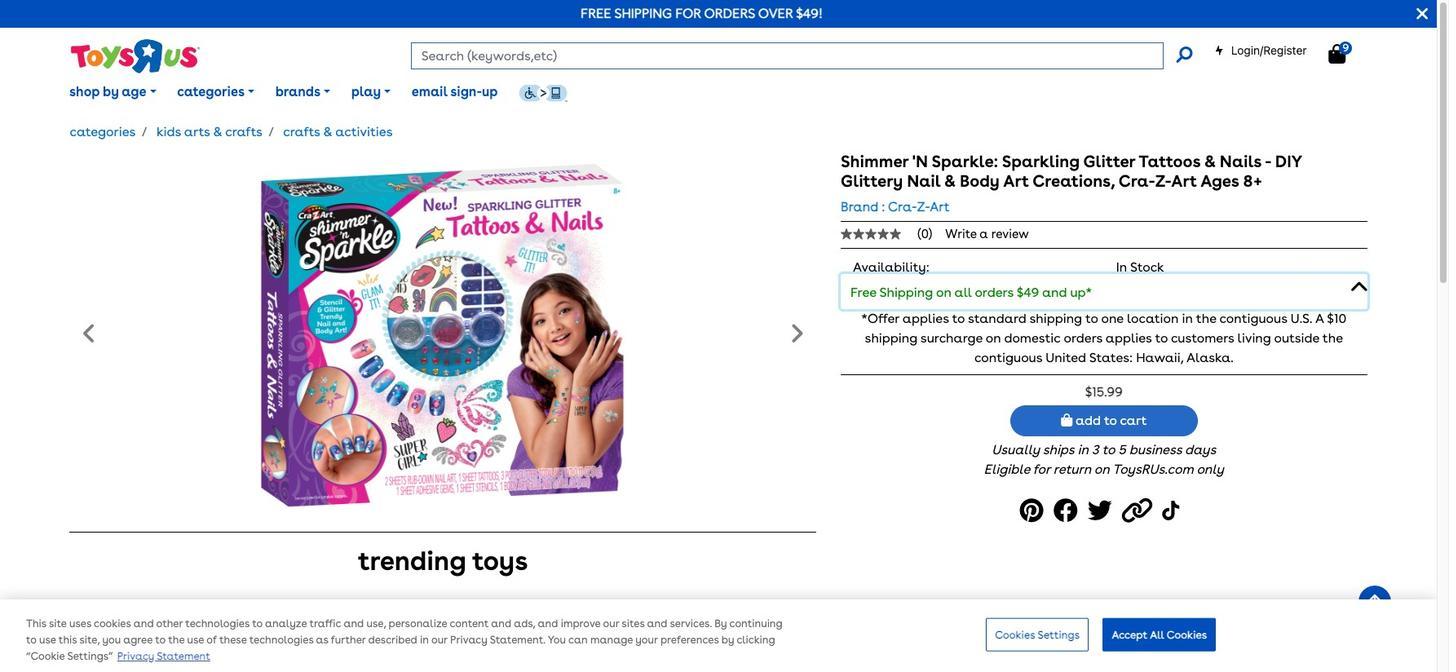 Task type: vqa. For each thing, say whether or not it's contained in the screenshot.
create a pinterest pin for play-doh kitchen creations grill 'n stamp playset "image"
no



Task type: locate. For each thing, give the bounding box(es) containing it.
privacy down agree
[[117, 650, 154, 662]]

and left up*
[[1042, 285, 1067, 300]]

other
[[156, 618, 183, 630]]

2 horizontal spatial the
[[1323, 330, 1343, 346]]

crafts down brands dropdown button
[[283, 124, 320, 139]]

-
[[1265, 152, 1271, 171]]

1 vertical spatial applies
[[1106, 330, 1152, 346]]

0 horizontal spatial z-
[[917, 199, 930, 214]]

privacy statement link
[[117, 650, 210, 662]]

our
[[603, 618, 619, 630], [431, 634, 448, 646]]

settings"
[[67, 650, 113, 662]]

(0)
[[918, 226, 932, 241]]

toysrus.com
[[1113, 462, 1194, 477]]

free shipping for orders over $49!
[[581, 6, 823, 21]]

0 vertical spatial in
[[1182, 311, 1193, 326]]

nail
[[907, 171, 940, 191]]

0 vertical spatial by
[[103, 84, 119, 100]]

0 horizontal spatial contiguous
[[975, 350, 1043, 365]]

1 crafts from the left
[[225, 124, 262, 139]]

settings
[[1038, 628, 1080, 641]]

1 vertical spatial our
[[431, 634, 448, 646]]

applies down the one
[[1106, 330, 1152, 346]]

on down '3'
[[1094, 462, 1110, 477]]

by
[[103, 84, 119, 100], [722, 634, 734, 646]]

in inside usually ships in 3 to 5 business days eligible for return on toysrus.com only
[[1078, 442, 1089, 458]]

0 horizontal spatial use
[[39, 634, 56, 646]]

0 vertical spatial orders
[[975, 285, 1014, 300]]

email sign-up
[[412, 84, 498, 100]]

cra- right creations,
[[1119, 171, 1155, 191]]

our down personalize
[[431, 634, 448, 646]]

free
[[581, 6, 611, 21]]

art right body
[[1003, 171, 1029, 191]]

over
[[758, 6, 793, 21]]

usually ships in 3 to 5 business days eligible for return on toysrus.com only
[[984, 442, 1224, 477]]

technologies up of
[[185, 618, 250, 630]]

0 horizontal spatial orders
[[975, 285, 1014, 300]]

to right add
[[1104, 413, 1117, 428]]

2 vertical spatial the
[[168, 634, 185, 646]]

login/register
[[1231, 43, 1307, 57]]

0 vertical spatial contiguous
[[1220, 311, 1288, 326]]

shipping down the *offer
[[865, 330, 918, 346]]

to up privacy statement
[[155, 634, 166, 646]]

None search field
[[411, 42, 1192, 69]]

in left '3'
[[1078, 442, 1089, 458]]

cookies settings button
[[986, 618, 1089, 652]]

art left ages
[[1171, 171, 1197, 191]]

business
[[1129, 442, 1182, 458]]

by down by
[[722, 634, 734, 646]]

1 horizontal spatial cookies
[[1167, 628, 1207, 641]]

2 vertical spatial in
[[420, 634, 429, 646]]

this site uses cookies and other technologies to analyze traffic and use, personalize content and ads, and improve our sites and services. by continuing to use this site, you agree to the use of these technologies as further described in our privacy statement. you can manage your preferences by clicking "cookie settings"
[[26, 618, 783, 662]]

cra- right :
[[888, 199, 917, 214]]

1 vertical spatial categories
[[70, 124, 136, 139]]

cookies right the all at bottom
[[1167, 628, 1207, 641]]

contiguous down domestic
[[975, 350, 1043, 365]]

2 horizontal spatial art
[[1171, 171, 1197, 191]]

orders up united
[[1064, 330, 1103, 346]]

shipping up domestic
[[1030, 311, 1082, 326]]

in up the customers
[[1182, 311, 1193, 326]]

1 vertical spatial in
[[1078, 442, 1089, 458]]

in stock
[[1116, 259, 1164, 275]]

2 horizontal spatial on
[[1094, 462, 1110, 477]]

1 horizontal spatial art
[[1003, 171, 1029, 191]]

agree
[[123, 634, 153, 646]]

the up the customers
[[1196, 311, 1217, 326]]

content
[[450, 618, 489, 630]]

1 horizontal spatial use
[[187, 634, 204, 646]]

crafts right arts
[[225, 124, 262, 139]]

2 cookies from the left
[[1167, 628, 1207, 641]]

1 vertical spatial shipping
[[865, 330, 918, 346]]

alaska.
[[1187, 350, 1234, 365]]

1 horizontal spatial z-
[[1155, 171, 1171, 191]]

privacy
[[450, 634, 487, 646], [117, 650, 154, 662]]

only
[[1197, 462, 1224, 477]]

menu bar
[[59, 64, 1437, 121]]

0 horizontal spatial shipping
[[865, 330, 918, 346]]

1 horizontal spatial orders
[[1064, 330, 1103, 346]]

3
[[1092, 442, 1099, 458]]

the down the other
[[168, 634, 185, 646]]

a
[[980, 227, 988, 241]]

contiguous up living
[[1220, 311, 1288, 326]]

shopping bag image
[[1329, 44, 1346, 64]]

to inside button
[[1104, 413, 1117, 428]]

national geographic light up air rockets image
[[121, 600, 188, 672]]

1 vertical spatial privacy
[[117, 650, 154, 662]]

1 horizontal spatial applies
[[1106, 330, 1152, 346]]

in
[[1116, 259, 1127, 275]]

technologies down analyze
[[249, 634, 314, 646]]

on inside usually ships in 3 to 5 business days eligible for return on toysrus.com only
[[1094, 462, 1110, 477]]

cookies inside button
[[1167, 628, 1207, 641]]

use,
[[367, 618, 386, 630]]

orders inside the *offer applies to standard shipping to one location in the contiguous u.s. a $10 shipping surcharge on domestic orders applies to customers living outside the contiguous united states: hawaii, alaska.
[[1064, 330, 1103, 346]]

use left of
[[187, 634, 204, 646]]

0 vertical spatial z-
[[1155, 171, 1171, 191]]

up*
[[1070, 285, 1092, 300]]

one
[[1101, 311, 1124, 326]]

play button
[[341, 72, 401, 112]]

in down personalize
[[420, 634, 429, 646]]

all
[[1150, 628, 1164, 641]]

toys r us image
[[70, 38, 200, 75]]

0 horizontal spatial on
[[936, 285, 952, 300]]

and
[[1042, 285, 1067, 300], [133, 618, 154, 630], [344, 618, 364, 630], [491, 618, 511, 630], [538, 618, 558, 630], [647, 618, 667, 630]]

to
[[952, 311, 965, 326], [1086, 311, 1098, 326], [1155, 330, 1168, 346], [1104, 413, 1117, 428], [1102, 442, 1115, 458], [252, 618, 263, 630], [26, 634, 36, 646], [155, 634, 166, 646]]

of
[[207, 634, 217, 646]]

2 horizontal spatial in
[[1182, 311, 1193, 326]]

to right '3'
[[1102, 442, 1115, 458]]

'n
[[913, 152, 928, 171]]

& right nail
[[944, 171, 956, 191]]

orders up the standard
[[975, 285, 1014, 300]]

0 vertical spatial shipping
[[1030, 311, 1082, 326]]

0 horizontal spatial the
[[168, 634, 185, 646]]

share shimmer 'n sparkle: sparkling glitter tattoos & nails - diy glittery nail & body art creations, cra-z-art ages 8+ on facebook image
[[1053, 493, 1083, 529]]

to inside usually ships in 3 to 5 business days eligible for return on toysrus.com only
[[1102, 442, 1115, 458]]

diy
[[1275, 152, 1302, 171]]

crafts & activities
[[283, 124, 393, 139]]

contiguous
[[1220, 311, 1288, 326], [975, 350, 1043, 365]]

0 horizontal spatial cookies
[[995, 628, 1035, 641]]

1 horizontal spatial crafts
[[283, 124, 320, 139]]

categories up kids arts & crafts
[[177, 84, 245, 100]]

categories down 'shop by age'
[[70, 124, 136, 139]]

1 vertical spatial technologies
[[249, 634, 314, 646]]

accept
[[1112, 628, 1148, 641]]

cookies settings
[[995, 628, 1080, 641]]

analyze
[[265, 618, 307, 630]]

create a pinterest pin for shimmer 'n sparkle: sparkling glitter tattoos & nails - diy glittery nail & body art creations, cra-z-art ages 8+ image
[[1020, 493, 1049, 529]]

0 vertical spatial categories
[[177, 84, 245, 100]]

0 horizontal spatial our
[[431, 634, 448, 646]]

on down the standard
[[986, 330, 1001, 346]]

cookies left settings in the bottom right of the page
[[995, 628, 1035, 641]]

you
[[548, 634, 566, 646]]

customers
[[1171, 330, 1234, 346]]

by inside dropdown button
[[103, 84, 119, 100]]

sign-
[[450, 84, 482, 100]]

1 horizontal spatial by
[[722, 634, 734, 646]]

states:
[[1089, 350, 1133, 365]]

0 horizontal spatial crafts
[[225, 124, 262, 139]]

"cookie
[[26, 650, 65, 662]]

our up manage
[[603, 618, 619, 630]]

0 vertical spatial privacy
[[450, 634, 487, 646]]

on left all
[[936, 285, 952, 300]]

privacy statement
[[117, 650, 210, 662]]

1 vertical spatial by
[[722, 634, 734, 646]]

0 horizontal spatial by
[[103, 84, 119, 100]]

9
[[1343, 41, 1349, 54]]

0 vertical spatial on
[[936, 285, 952, 300]]

1 horizontal spatial on
[[986, 330, 1001, 346]]

use up "cookie
[[39, 634, 56, 646]]

menu bar containing shop by age
[[59, 64, 1437, 121]]

share a link to shimmer 'n sparkle: sparkling glitter tattoos & nails - diy glittery nail & body art creations, cra-z-art ages 8+ on twitter image
[[1088, 493, 1117, 529]]

0 vertical spatial applies
[[903, 311, 949, 326]]

1 vertical spatial cra-
[[888, 199, 917, 214]]

1 vertical spatial on
[[986, 330, 1001, 346]]

this icon serves as a link to download the essential accessibility assistive technology app for individuals with physical disabilities. it is featured as part of our commitment to diversity and inclusion. image
[[519, 84, 568, 102]]

shipping
[[1030, 311, 1082, 326], [865, 330, 918, 346]]

orders inside 'free shipping on all orders $49 and up*' dropdown button
[[975, 285, 1014, 300]]

0 horizontal spatial categories
[[70, 124, 136, 139]]

& left activities
[[323, 124, 332, 139]]

$49!
[[796, 6, 823, 21]]

applies up surcharge
[[903, 311, 949, 326]]

arts
[[184, 124, 210, 139]]

cookies inside button
[[995, 628, 1035, 641]]

& right arts
[[213, 124, 222, 139]]

brand : cra-z-art link
[[841, 197, 950, 217]]

1 cookies from the left
[[995, 628, 1035, 641]]

the inside this site uses cookies and other technologies to analyze traffic and use, personalize content and ads, and improve our sites and services. by continuing to use this site, you agree to the use of these technologies as further described in our privacy statement. you can manage your preferences by clicking "cookie settings"
[[168, 634, 185, 646]]

2 vertical spatial on
[[1094, 462, 1110, 477]]

and up further
[[344, 618, 364, 630]]

z- down nail
[[917, 199, 930, 214]]

the down $10
[[1323, 330, 1343, 346]]

as
[[316, 634, 328, 646]]

in inside the *offer applies to standard shipping to one location in the contiguous u.s. a $10 shipping surcharge on domestic orders applies to customers living outside the contiguous united states: hawaii, alaska.
[[1182, 311, 1193, 326]]

technologies
[[185, 618, 250, 630], [249, 634, 314, 646]]

traffic
[[309, 618, 341, 630]]

shop
[[69, 84, 100, 100]]

privacy inside this site uses cookies and other technologies to analyze traffic and use, personalize content and ads, and improve our sites and services. by continuing to use this site, you agree to the use of these technologies as further described in our privacy statement. you can manage your preferences by clicking "cookie settings"
[[450, 634, 487, 646]]

this
[[26, 618, 46, 630]]

clicking
[[737, 634, 775, 646]]

and up statement.
[[491, 618, 511, 630]]

0 vertical spatial cra-
[[1119, 171, 1155, 191]]

2 use from the left
[[187, 634, 204, 646]]

brand
[[841, 199, 879, 214]]

further
[[331, 634, 366, 646]]

crafts
[[225, 124, 262, 139], [283, 124, 320, 139]]

hawaii,
[[1136, 350, 1184, 365]]

brands
[[275, 84, 321, 100]]

by left the age
[[103, 84, 119, 100]]

on inside 'free shipping on all orders $49 and up*' dropdown button
[[936, 285, 952, 300]]

art down nail
[[930, 199, 950, 214]]

z-
[[1155, 171, 1171, 191], [917, 199, 930, 214]]

can
[[569, 634, 588, 646]]

on
[[936, 285, 952, 300], [986, 330, 1001, 346], [1094, 462, 1110, 477]]

1 horizontal spatial categories
[[177, 84, 245, 100]]

categories
[[177, 84, 245, 100], [70, 124, 136, 139]]

privacy down content
[[450, 634, 487, 646]]

0 vertical spatial our
[[603, 618, 619, 630]]

1 horizontal spatial the
[[1196, 311, 1217, 326]]

categories inside categories dropdown button
[[177, 84, 245, 100]]

1 vertical spatial orders
[[1064, 330, 1103, 346]]

1 vertical spatial z-
[[917, 199, 930, 214]]

1 horizontal spatial shipping
[[1030, 311, 1082, 326]]

kids
[[157, 124, 181, 139]]

0 horizontal spatial applies
[[903, 311, 949, 326]]

z- left ages
[[1155, 171, 1171, 191]]

1 horizontal spatial privacy
[[450, 634, 487, 646]]

0 horizontal spatial in
[[420, 634, 429, 646]]

use
[[39, 634, 56, 646], [187, 634, 204, 646]]

1 horizontal spatial in
[[1078, 442, 1089, 458]]

write a review
[[945, 227, 1029, 241]]



Task type: describe. For each thing, give the bounding box(es) containing it.
continuing
[[730, 618, 783, 630]]

uses
[[69, 618, 91, 630]]

improve
[[561, 618, 601, 630]]

to left analyze
[[252, 618, 263, 630]]

1 horizontal spatial our
[[603, 618, 619, 630]]

nails
[[1220, 152, 1262, 171]]

0 horizontal spatial art
[[930, 199, 950, 214]]

toys
[[472, 545, 528, 577]]

9 link
[[1329, 41, 1362, 64]]

surcharge
[[921, 330, 983, 346]]

accept all cookies
[[1112, 628, 1207, 641]]

creations,
[[1033, 171, 1115, 191]]

2-player laser tag handtank starter set with lights and sound effects image
[[701, 600, 767, 672]]

standard
[[968, 311, 1027, 326]]

in inside this site uses cookies and other technologies to analyze traffic and use, personalize content and ads, and improve our sites and services. by continuing to use this site, you agree to the use of these technologies as further described in our privacy statement. you can manage your preferences by clicking "cookie settings"
[[420, 634, 429, 646]]

8+
[[1243, 171, 1263, 191]]

categories for categories dropdown button
[[177, 84, 245, 100]]

and inside 'free shipping on all orders $49 and up*' dropdown button
[[1042, 285, 1067, 300]]

brands button
[[265, 72, 341, 112]]

cookies
[[94, 618, 131, 630]]

1 horizontal spatial contiguous
[[1220, 311, 1288, 326]]

manage
[[590, 634, 633, 646]]

and up your at left
[[647, 618, 667, 630]]

write a review button
[[945, 227, 1029, 241]]

close button image
[[1417, 5, 1428, 23]]

shop by age
[[69, 84, 146, 100]]

1 horizontal spatial cra-
[[1119, 171, 1155, 191]]

categories button
[[167, 72, 265, 112]]

activities
[[335, 124, 393, 139]]

2 crafts from the left
[[283, 124, 320, 139]]

u.s.
[[1291, 311, 1312, 326]]

to up hawaii,
[[1155, 330, 1168, 346]]

days
[[1185, 442, 1216, 458]]

:
[[882, 199, 885, 214]]

ads,
[[514, 618, 535, 630]]

return
[[1054, 462, 1091, 477]]

categories for categories link
[[70, 124, 136, 139]]

eligible
[[984, 462, 1030, 477]]

free
[[851, 285, 877, 300]]

1 vertical spatial the
[[1323, 330, 1343, 346]]

add to cart
[[1073, 413, 1147, 428]]

(0) button
[[841, 226, 945, 241]]

5
[[1118, 442, 1126, 458]]

0 horizontal spatial cra-
[[888, 199, 917, 214]]

preferences
[[661, 634, 719, 646]]

*offer
[[861, 311, 900, 326]]

accept all cookies button
[[1103, 618, 1216, 652]]

shipping
[[614, 6, 672, 21]]

cart
[[1120, 413, 1147, 428]]

a
[[1315, 311, 1324, 326]]

world of super mario nintendo 2.5" deluxe toad house playset image
[[507, 600, 574, 672]]

services.
[[670, 618, 712, 630]]

glittery
[[841, 171, 903, 191]]

shopping bag image
[[1061, 414, 1073, 427]]

free shipping on all orders $49 and up*
[[851, 285, 1092, 300]]

0 horizontal spatial privacy
[[117, 650, 154, 662]]

this
[[59, 634, 77, 646]]

$15.99
[[1085, 384, 1123, 399]]

ages
[[1201, 171, 1239, 191]]

and up you in the bottom left of the page
[[538, 618, 558, 630]]

shimmer 'n sparkle: sparkling glitter tattoos & nails - diy glittery nail & body art creations, cra-z-art ages 8+ image number null image
[[260, 152, 627, 519]]

crafts & activities link
[[283, 124, 393, 139]]

copy a link to shimmer 'n sparkle: sparkling glitter tattoos & nails - diy glittery nail & body art creations, cra-z-art ages 8+ image
[[1122, 493, 1157, 529]]

play
[[351, 84, 381, 100]]

body
[[960, 171, 1000, 191]]

on inside the *offer applies to standard shipping to one location in the contiguous u.s. a $10 shipping surcharge on domestic orders applies to customers living outside the contiguous united states: hawaii, alaska.
[[986, 330, 1001, 346]]

described
[[368, 634, 417, 646]]

to down this
[[26, 634, 36, 646]]

to left the one
[[1086, 311, 1098, 326]]

trending toys
[[358, 545, 528, 577]]

$10
[[1327, 311, 1347, 326]]

living
[[1238, 330, 1271, 346]]

glitter
[[1084, 152, 1135, 171]]

outside
[[1274, 330, 1320, 346]]

free shipping for orders over $49! link
[[581, 6, 823, 21]]

Enter Keyword or Item No. search field
[[411, 42, 1163, 69]]

domestic
[[1004, 330, 1061, 346]]

shimmer
[[841, 152, 909, 171]]

shipping
[[880, 285, 933, 300]]

and up agree
[[133, 618, 154, 630]]

1 use from the left
[[39, 634, 56, 646]]

orders
[[704, 6, 755, 21]]

for
[[675, 6, 701, 21]]

site,
[[79, 634, 100, 646]]

these
[[219, 634, 247, 646]]

trending
[[358, 545, 466, 577]]

statement.
[[490, 634, 545, 646]]

age
[[122, 84, 146, 100]]

kids arts & crafts link
[[157, 124, 262, 139]]

kids arts & crafts
[[157, 124, 262, 139]]

usually
[[992, 442, 1040, 458]]

categories link
[[70, 124, 136, 139]]

sparkling
[[1002, 152, 1080, 171]]

add
[[1076, 413, 1101, 428]]

add to cart button
[[1010, 405, 1198, 436]]

closeout! monopoly travel world tour board game image
[[314, 600, 381, 672]]

shimmer 'n sparkle: sparkling glitter tattoos & nails - diy glittery nail & body art creations, cra-z-art ages 8+ brand : cra-z-art
[[841, 152, 1302, 214]]

sparkle:
[[932, 152, 998, 171]]

shop by age button
[[59, 72, 167, 112]]

& left nails at right
[[1204, 152, 1216, 171]]

tiktok image
[[1162, 493, 1183, 529]]

email
[[412, 84, 447, 100]]

0 vertical spatial technologies
[[185, 618, 250, 630]]

1 vertical spatial contiguous
[[975, 350, 1043, 365]]

by inside this site uses cookies and other technologies to analyze traffic and use, personalize content and ads, and improve our sites and services. by continuing to use this site, you agree to the use of these technologies as further described in our privacy statement. you can manage your preferences by clicking "cookie settings"
[[722, 634, 734, 646]]

to up surcharge
[[952, 311, 965, 326]]

location
[[1127, 311, 1179, 326]]

tattoos
[[1139, 152, 1201, 171]]

write
[[945, 227, 977, 241]]

0 vertical spatial the
[[1196, 311, 1217, 326]]



